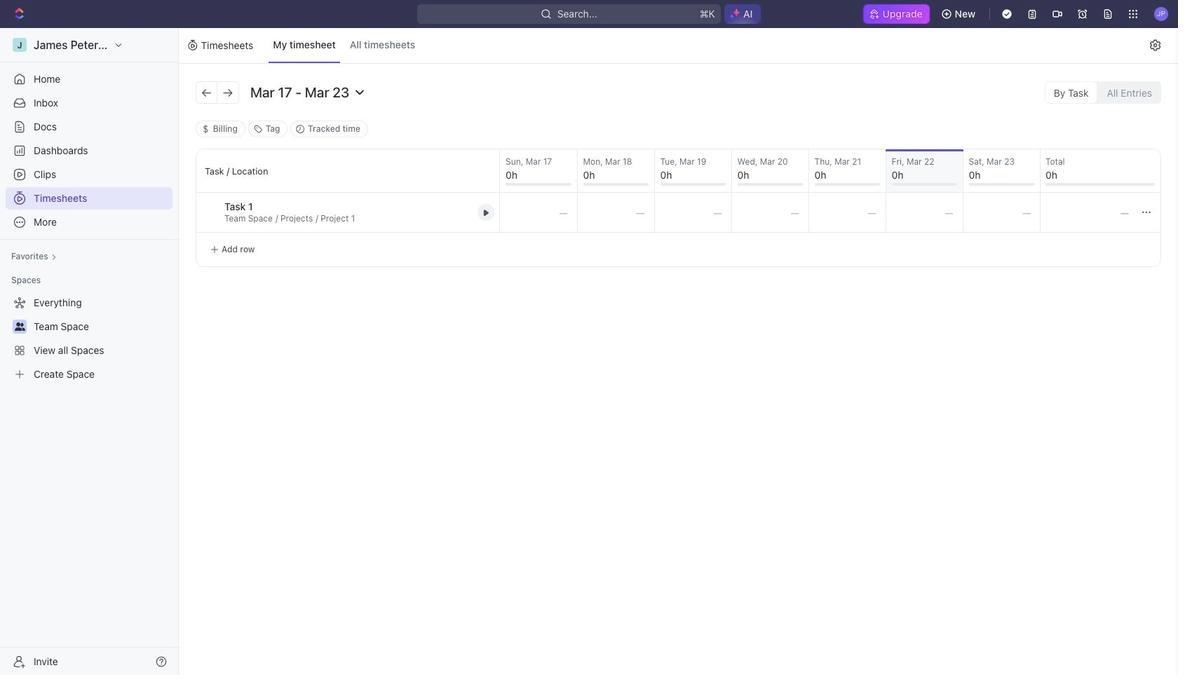 Task type: describe. For each thing, give the bounding box(es) containing it.
2 — text field from the left
[[809, 193, 885, 232]]

1 — text field from the left
[[655, 193, 731, 232]]

4 — text field from the left
[[963, 193, 1040, 232]]

1 — text field from the left
[[500, 193, 577, 232]]

3 — text field from the left
[[886, 193, 963, 232]]

sidebar navigation
[[0, 28, 182, 675]]



Task type: vqa. For each thing, say whether or not it's contained in the screenshot.
7th — text box from right
yes



Task type: locate. For each thing, give the bounding box(es) containing it.
2 — text field from the left
[[578, 193, 654, 232]]

— text field
[[500, 193, 577, 232], [578, 193, 654, 232], [732, 193, 808, 232], [1040, 193, 1138, 232]]

james peterson's workspace, , element
[[13, 38, 27, 52]]

tree inside sidebar "navigation"
[[6, 292, 173, 386]]

— text field
[[655, 193, 731, 232], [809, 193, 885, 232], [886, 193, 963, 232], [963, 193, 1040, 232]]

tree
[[6, 292, 173, 386]]

user group image
[[14, 323, 25, 331]]

3 — text field from the left
[[732, 193, 808, 232]]

4 — text field from the left
[[1040, 193, 1138, 232]]



